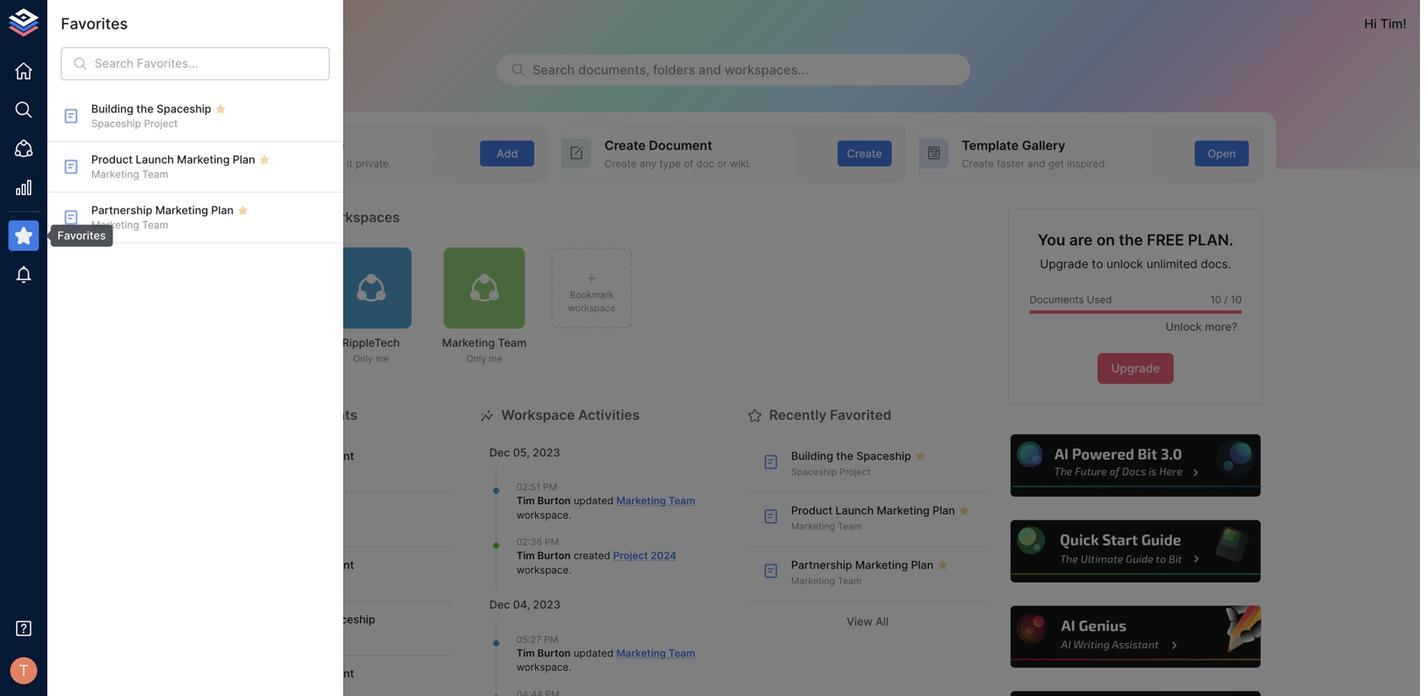 Task type: describe. For each thing, give the bounding box(es) containing it.
project 2024 link
[[613, 550, 677, 562]]

free
[[1147, 231, 1185, 250]]

project inside 02:36 pm tim burton created project 2024 workspace .
[[613, 550, 648, 562]]

me inside rippletech only me
[[376, 354, 389, 365]]

!
[[1403, 16, 1407, 31]]

unlock more? button
[[1157, 314, 1242, 340]]

05:27
[[517, 634, 542, 645]]

enterprises
[[130, 16, 201, 31]]

document inside the create document create any type of doc or wiki.
[[649, 138, 713, 153]]

recent
[[233, 407, 279, 424]]

open button
[[1195, 141, 1249, 167]]

burton for 02:51 pm tim burton updated marketing team workspace .
[[538, 495, 571, 507]]

05:27 pm tim burton updated marketing team workspace .
[[517, 634, 696, 674]]

marketing inside 02:51 pm tim burton updated marketing team workspace .
[[617, 495, 666, 507]]

dec 04, 2023
[[490, 599, 561, 612]]

rogue
[[88, 16, 127, 31]]

and inside template gallery create faster and get inspired.
[[1028, 158, 1046, 170]]

tim for 05:27 pm tim burton updated marketing team workspace .
[[517, 648, 535, 660]]

2 help image from the top
[[1009, 518, 1263, 585]]

view
[[847, 615, 873, 629]]

02:51
[[517, 482, 541, 493]]

3 help image from the top
[[1009, 604, 1263, 671]]

upgrade inside you are on the free plan. upgrade to unlock unlimited docs.
[[1040, 257, 1089, 272]]

open
[[1208, 147, 1236, 160]]

document down the recent documents at the left bottom of the page
[[300, 450, 354, 463]]

. for 05:27 pm tim burton updated marketing team workspace .
[[569, 662, 572, 674]]

add for add workspace collaborate or make it private.
[[247, 138, 272, 153]]

favorites inside favorites tooltip
[[57, 229, 106, 242]]

view all
[[847, 615, 889, 629]]

1 vertical spatial launch
[[836, 504, 874, 517]]

workspaces...
[[725, 62, 809, 77]]

workspace inside the add workspace collaborate or make it private.
[[275, 138, 344, 153]]

2023 for dec 04, 2023
[[533, 599, 561, 612]]

0 vertical spatial favorites
[[61, 14, 128, 33]]

pm for 02:36 pm tim burton created project 2024 workspace .
[[545, 537, 559, 548]]

add button
[[480, 141, 535, 167]]

tim right the hi
[[1381, 16, 1403, 31]]

search documents, folders and workspaces... button
[[497, 54, 971, 85]]

you
[[1038, 231, 1066, 250]]

updated for 05:27 pm tim burton updated marketing team workspace .
[[574, 648, 614, 660]]

marketing team link for 05:27 pm tim burton updated marketing team workspace .
[[617, 648, 696, 660]]

1 vertical spatial spaceship project
[[791, 467, 871, 478]]

1 vertical spatial documents
[[283, 407, 358, 424]]

04,
[[513, 599, 530, 612]]

bookmark
[[570, 290, 614, 301]]

building inside "link"
[[255, 613, 298, 626]]

marketing inside marketing team only me
[[442, 337, 495, 350]]

1 vertical spatial project
[[840, 467, 871, 478]]

rippletech only me
[[342, 337, 400, 365]]

2 10 from the left
[[1231, 294, 1242, 306]]

or inside the add workspace collaborate or make it private.
[[306, 158, 315, 170]]

bookmark workspace button
[[551, 248, 632, 329]]

0 horizontal spatial building the spaceship
[[91, 102, 211, 115]]

recently favorited
[[769, 407, 892, 424]]

search documents, folders and workspaces...
[[533, 62, 809, 77]]

dec for dec 04, 2023
[[490, 599, 510, 612]]

only inside rippletech only me
[[353, 354, 373, 365]]

02:36
[[517, 537, 542, 548]]

it
[[347, 158, 353, 170]]

unlock
[[1107, 257, 1144, 272]]

0 vertical spatial documents
[[1030, 294, 1084, 306]]

rogue enterprises
[[88, 16, 201, 31]]

more?
[[1205, 320, 1238, 334]]

1 help image from the top
[[1009, 433, 1263, 500]]

bookmark workspace
[[568, 290, 616, 314]]

1 vertical spatial building
[[791, 450, 834, 463]]

02:36 pm tim burton created project 2024 workspace .
[[517, 537, 677, 577]]

. for 02:36 pm tim burton created project 2024 workspace .
[[569, 564, 572, 577]]

team inside marketing team only me
[[498, 337, 527, 350]]

hi tim !
[[1365, 16, 1407, 31]]

add for add
[[497, 147, 518, 160]]

4 help image from the top
[[1009, 690, 1263, 697]]

workspace activities
[[501, 407, 640, 424]]

1 untitled from the top
[[255, 450, 297, 463]]

get
[[1049, 158, 1064, 170]]

unlimited
[[1147, 257, 1198, 272]]

hi
[[1365, 16, 1377, 31]]

workspace for 05:27 pm tim burton updated marketing team workspace .
[[517, 662, 569, 674]]

2 untitled document link from the top
[[211, 548, 452, 602]]

of
[[684, 158, 694, 170]]

workspace for 02:51 pm tim burton updated marketing team workspace .
[[517, 509, 569, 522]]

2 untitled document from the top
[[255, 559, 354, 572]]

any
[[640, 158, 657, 170]]

upgrade button
[[1098, 354, 1174, 385]]

rippletech
[[342, 337, 400, 350]]

0 vertical spatial partnership
[[91, 204, 152, 217]]

r
[[67, 16, 75, 31]]

create inside template gallery create faster and get inspired.
[[962, 158, 994, 170]]

tim for 02:51 pm tim burton updated marketing team workspace .
[[517, 495, 535, 507]]

/
[[1225, 294, 1228, 306]]

0 vertical spatial launch
[[136, 153, 174, 166]]

you are on the free plan. upgrade to unlock unlimited docs.
[[1038, 231, 1234, 272]]

favorites tooltip
[[39, 225, 113, 247]]

unlock
[[1166, 320, 1202, 334]]

wiki.
[[730, 158, 751, 170]]

0 vertical spatial building
[[91, 102, 133, 115]]

building the spaceship link
[[211, 602, 452, 657]]

Search Favorites... text field
[[95, 47, 330, 80]]

the inside building the spaceship "link"
[[300, 613, 318, 626]]



Task type: locate. For each thing, give the bounding box(es) containing it.
dec left 05,
[[490, 446, 510, 460]]

spaceship inside "link"
[[321, 613, 375, 626]]

or
[[306, 158, 315, 170], [717, 158, 727, 170]]

1 vertical spatial building the spaceship
[[791, 450, 912, 463]]

1 horizontal spatial project
[[613, 550, 648, 562]]

dec for dec 05, 2023
[[490, 446, 510, 460]]

bookmarked workspaces
[[233, 209, 400, 226]]

1 vertical spatial product launch marketing plan
[[791, 504, 955, 517]]

upgrade down you
[[1040, 257, 1089, 272]]

team
[[142, 168, 168, 181], [142, 219, 168, 231], [498, 337, 527, 350], [669, 495, 696, 507], [838, 521, 862, 532], [838, 576, 862, 587], [669, 648, 696, 660]]

help image
[[1009, 433, 1263, 500], [1009, 518, 1263, 585], [1009, 604, 1263, 671], [1009, 690, 1263, 697]]

1 vertical spatial .
[[569, 564, 572, 577]]

1 marketing team link from the top
[[617, 495, 696, 507]]

workspace for 02:36 pm tim burton created project 2024 workspace .
[[517, 564, 569, 577]]

2 marketing team link from the top
[[617, 648, 696, 660]]

0 vertical spatial building the spaceship
[[91, 102, 211, 115]]

and inside 'button'
[[699, 62, 722, 77]]

tim down 02:36 on the left bottom of page
[[517, 550, 535, 562]]

1 dec from the top
[[490, 446, 510, 460]]

only
[[353, 354, 373, 365], [467, 354, 486, 365]]

2 untitled from the top
[[255, 559, 297, 572]]

2 burton from the top
[[538, 550, 571, 562]]

1 horizontal spatial or
[[717, 158, 727, 170]]

0 vertical spatial upgrade
[[1040, 257, 1089, 272]]

me
[[376, 354, 389, 365], [489, 354, 503, 365]]

burton inside 02:51 pm tim burton updated marketing team workspace .
[[538, 495, 571, 507]]

1 horizontal spatial add
[[497, 147, 518, 160]]

1 horizontal spatial workspace
[[501, 407, 575, 424]]

bookmarked
[[233, 209, 316, 226]]

partnership
[[91, 204, 152, 217], [791, 559, 853, 572]]

used
[[1087, 294, 1112, 306]]

favorited
[[830, 407, 892, 424]]

0 vertical spatial 2023
[[533, 446, 560, 460]]

document down building the spaceship "link"
[[300, 668, 354, 681]]

. inside 02:36 pm tim burton created project 2024 workspace .
[[569, 564, 572, 577]]

documents,
[[578, 62, 650, 77]]

all
[[876, 615, 889, 629]]

2 vertical spatial burton
[[538, 648, 571, 660]]

0 horizontal spatial partnership
[[91, 204, 152, 217]]

plan
[[233, 153, 255, 166], [211, 204, 234, 217], [933, 504, 955, 517], [911, 559, 934, 572]]

marketing team link
[[617, 495, 696, 507], [617, 648, 696, 660]]

partnership up favorites tooltip on the left top of page
[[91, 204, 152, 217]]

recently
[[769, 407, 827, 424]]

2 dec from the top
[[490, 599, 510, 612]]

2 me from the left
[[489, 354, 503, 365]]

1 . from the top
[[569, 509, 572, 522]]

10 left the /
[[1211, 294, 1222, 306]]

2 updated from the top
[[574, 648, 614, 660]]

documents
[[1030, 294, 1084, 306], [283, 407, 358, 424]]

search
[[533, 62, 575, 77]]

2 horizontal spatial building the spaceship
[[791, 450, 912, 463]]

workspace down 'bookmark'
[[568, 303, 616, 314]]

1 untitled document from the top
[[255, 450, 354, 463]]

05,
[[513, 446, 530, 460]]

0 horizontal spatial partnership marketing plan
[[91, 204, 234, 217]]

3 burton from the top
[[538, 648, 571, 660]]

workspace
[[568, 303, 616, 314], [517, 509, 569, 522], [517, 564, 569, 577], [517, 662, 569, 674]]

0 horizontal spatial spaceship project
[[91, 118, 178, 130]]

0 horizontal spatial documents
[[283, 407, 358, 424]]

pm right 05:27
[[544, 634, 558, 645]]

burton down 02:51 at the left of the page
[[538, 495, 571, 507]]

1 updated from the top
[[574, 495, 614, 507]]

1 vertical spatial upgrade
[[1112, 362, 1161, 376]]

partnership marketing plan
[[91, 204, 234, 217], [791, 559, 934, 572]]

burton inside 02:36 pm tim burton created project 2024 workspace .
[[538, 550, 571, 562]]

spaceship project
[[91, 118, 178, 130], [791, 467, 871, 478]]

1 10 from the left
[[1211, 294, 1222, 306]]

type
[[660, 158, 681, 170]]

pm right 02:51 at the left of the page
[[543, 482, 557, 493]]

burton for 05:27 pm tim burton updated marketing team workspace .
[[538, 648, 571, 660]]

2 vertical spatial .
[[569, 662, 572, 674]]

burton
[[538, 495, 571, 507], [538, 550, 571, 562], [538, 648, 571, 660]]

untitled
[[255, 450, 297, 463], [255, 559, 297, 572], [255, 668, 297, 681]]

unlock more?
[[1166, 320, 1238, 334]]

add
[[247, 138, 272, 153], [497, 147, 518, 160]]

1 horizontal spatial and
[[1028, 158, 1046, 170]]

partnership up view
[[791, 559, 853, 572]]

1 vertical spatial product
[[791, 504, 833, 517]]

upgrade inside button
[[1112, 362, 1161, 376]]

or inside the create document create any type of doc or wiki.
[[717, 158, 727, 170]]

updated for 02:51 pm tim burton updated marketing team workspace .
[[574, 495, 614, 507]]

0 horizontal spatial only
[[353, 354, 373, 365]]

t button
[[5, 653, 42, 690]]

workspace inside 05:27 pm tim burton updated marketing team workspace .
[[517, 662, 569, 674]]

pm for 05:27 pm tim burton updated marketing team workspace .
[[544, 634, 558, 645]]

project down the favorited
[[840, 467, 871, 478]]

folders
[[653, 62, 695, 77]]

pm inside 02:51 pm tim burton updated marketing team workspace .
[[543, 482, 557, 493]]

0 horizontal spatial project
[[144, 118, 178, 130]]

1 vertical spatial untitled document link
[[211, 548, 452, 602]]

1 or from the left
[[306, 158, 315, 170]]

workspace up 02:36 on the left bottom of page
[[517, 509, 569, 522]]

1 only from the left
[[353, 354, 373, 365]]

and down gallery
[[1028, 158, 1046, 170]]

and
[[699, 62, 722, 77], [1028, 158, 1046, 170]]

0 horizontal spatial workspace
[[275, 138, 344, 153]]

burton down 05:27
[[538, 648, 571, 660]]

0 vertical spatial untitled document link
[[211, 439, 452, 493]]

pm
[[543, 482, 557, 493], [545, 537, 559, 548], [544, 634, 558, 645]]

1 vertical spatial partnership marketing plan
[[791, 559, 934, 572]]

2 vertical spatial untitled document link
[[211, 657, 452, 697]]

updated
[[574, 495, 614, 507], [574, 648, 614, 660]]

0 horizontal spatial and
[[699, 62, 722, 77]]

me inside marketing team only me
[[489, 354, 503, 365]]

team inside 02:51 pm tim burton updated marketing team workspace .
[[669, 495, 696, 507]]

collaborate
[[247, 158, 303, 170]]

to
[[1092, 257, 1104, 272]]

workspace inside button
[[568, 303, 616, 314]]

plan.
[[1188, 231, 1234, 250]]

1 vertical spatial untitled document
[[255, 559, 354, 572]]

tim down 02:51 at the left of the page
[[517, 495, 535, 507]]

updated inside 02:51 pm tim burton updated marketing team workspace .
[[574, 495, 614, 507]]

workspace inside 02:36 pm tim burton created project 2024 workspace .
[[517, 564, 569, 577]]

1 horizontal spatial only
[[467, 354, 486, 365]]

2023 right the 04,
[[533, 599, 561, 612]]

documents left used
[[1030, 294, 1084, 306]]

create document create any type of doc or wiki.
[[605, 138, 751, 170]]

0 vertical spatial dec
[[490, 446, 510, 460]]

1 vertical spatial workspace
[[501, 407, 575, 424]]

on
[[1097, 231, 1115, 250]]

untitled document down the recent documents at the left bottom of the page
[[255, 450, 354, 463]]

. inside 05:27 pm tim burton updated marketing team workspace .
[[569, 662, 572, 674]]

0 vertical spatial workspace
[[275, 138, 344, 153]]

template
[[962, 138, 1019, 153]]

workspace inside 02:51 pm tim burton updated marketing team workspace .
[[517, 509, 569, 522]]

1 vertical spatial pm
[[545, 537, 559, 548]]

3 untitled document link from the top
[[211, 657, 452, 697]]

dec 05, 2023
[[490, 446, 560, 460]]

or left make
[[306, 158, 315, 170]]

0 vertical spatial pm
[[543, 482, 557, 493]]

pm for 02:51 pm tim burton updated marketing team workspace .
[[543, 482, 557, 493]]

1 untitled document link from the top
[[211, 439, 452, 493]]

updated inside 05:27 pm tim burton updated marketing team workspace .
[[574, 648, 614, 660]]

workspaces
[[319, 209, 400, 226]]

workspace up make
[[275, 138, 344, 153]]

0 vertical spatial marketing team link
[[617, 495, 696, 507]]

1 horizontal spatial partnership marketing plan
[[791, 559, 934, 572]]

1 horizontal spatial 10
[[1231, 294, 1242, 306]]

workspace
[[275, 138, 344, 153], [501, 407, 575, 424]]

template gallery create faster and get inspired.
[[962, 138, 1108, 170]]

create inside button
[[847, 147, 883, 160]]

marketing team link for 02:51 pm tim burton updated marketing team workspace .
[[617, 495, 696, 507]]

0 horizontal spatial launch
[[136, 153, 174, 166]]

documents right recent
[[283, 407, 358, 424]]

1 horizontal spatial upgrade
[[1112, 362, 1161, 376]]

1 vertical spatial marketing team link
[[617, 648, 696, 660]]

document up building the spaceship "link"
[[300, 559, 354, 572]]

tim inside 02:51 pm tim burton updated marketing team workspace .
[[517, 495, 535, 507]]

0 vertical spatial untitled
[[255, 450, 297, 463]]

building the spaceship inside building the spaceship "link"
[[255, 613, 375, 626]]

add inside the add workspace collaborate or make it private.
[[247, 138, 272, 153]]

0 vertical spatial spaceship project
[[91, 118, 178, 130]]

1 horizontal spatial spaceship project
[[791, 467, 871, 478]]

1 horizontal spatial building the spaceship
[[255, 613, 375, 626]]

gallery
[[1022, 138, 1066, 153]]

documents used
[[1030, 294, 1112, 306]]

make
[[318, 158, 344, 170]]

.
[[569, 509, 572, 522], [569, 564, 572, 577], [569, 662, 572, 674]]

1 horizontal spatial product
[[791, 504, 833, 517]]

burton for 02:36 pm tim burton created project 2024 workspace .
[[538, 550, 571, 562]]

created
[[574, 550, 611, 562]]

dec left the 04,
[[490, 599, 510, 612]]

0 vertical spatial project
[[144, 118, 178, 130]]

02:51 pm tim burton updated marketing team workspace .
[[517, 482, 696, 522]]

doc
[[697, 158, 715, 170]]

marketing team only me
[[442, 337, 527, 365]]

1 horizontal spatial building
[[255, 613, 298, 626]]

faster
[[997, 158, 1025, 170]]

2 vertical spatial untitled
[[255, 668, 297, 681]]

favorites
[[61, 14, 128, 33], [57, 229, 106, 242]]

project down the search favorites... text field
[[144, 118, 178, 130]]

spaceship
[[157, 102, 211, 115], [91, 118, 141, 130], [857, 450, 912, 463], [791, 467, 837, 478], [321, 613, 375, 626]]

burton inside 05:27 pm tim burton updated marketing team workspace .
[[538, 648, 571, 660]]

0 horizontal spatial me
[[376, 354, 389, 365]]

tim inside 02:36 pm tim burton created project 2024 workspace .
[[517, 550, 535, 562]]

2 vertical spatial building the spaceship
[[255, 613, 375, 626]]

activities
[[578, 407, 640, 424]]

workspace down 02:36 on the left bottom of page
[[517, 564, 569, 577]]

0 vertical spatial burton
[[538, 495, 571, 507]]

add inside button
[[497, 147, 518, 160]]

pm right 02:36 on the left bottom of page
[[545, 537, 559, 548]]

2 horizontal spatial project
[[840, 467, 871, 478]]

. inside 02:51 pm tim burton updated marketing team workspace .
[[569, 509, 572, 522]]

0 vertical spatial product launch marketing plan
[[91, 153, 255, 166]]

. for 02:51 pm tim burton updated marketing team workspace .
[[569, 509, 572, 522]]

0 horizontal spatial add
[[247, 138, 272, 153]]

10 / 10
[[1211, 294, 1242, 306]]

1 vertical spatial dec
[[490, 599, 510, 612]]

1 horizontal spatial partnership
[[791, 559, 853, 572]]

10 right the /
[[1231, 294, 1242, 306]]

2023 right 05,
[[533, 446, 560, 460]]

tim inside 05:27 pm tim burton updated marketing team workspace .
[[517, 648, 535, 660]]

1 vertical spatial partnership
[[791, 559, 853, 572]]

2 horizontal spatial building
[[791, 450, 834, 463]]

or right doc
[[717, 158, 727, 170]]

3 . from the top
[[569, 662, 572, 674]]

0 vertical spatial and
[[699, 62, 722, 77]]

1 horizontal spatial launch
[[836, 504, 874, 517]]

0 horizontal spatial product launch marketing plan
[[91, 153, 255, 166]]

view all button
[[747, 609, 988, 635]]

inspired.
[[1067, 158, 1108, 170]]

workspace up dec 05, 2023
[[501, 407, 575, 424]]

1 vertical spatial burton
[[538, 550, 571, 562]]

dec
[[490, 446, 510, 460], [490, 599, 510, 612]]

2024
[[651, 550, 677, 562]]

untitled document up building the spaceship "link"
[[255, 559, 354, 572]]

only inside marketing team only me
[[467, 354, 486, 365]]

0 vertical spatial product
[[91, 153, 133, 166]]

0 horizontal spatial upgrade
[[1040, 257, 1089, 272]]

0 vertical spatial updated
[[574, 495, 614, 507]]

upgrade
[[1040, 257, 1089, 272], [1112, 362, 1161, 376]]

2 vertical spatial untitled document
[[255, 668, 354, 681]]

team inside 05:27 pm tim burton updated marketing team workspace .
[[669, 648, 696, 660]]

add workspace collaborate or make it private.
[[247, 138, 392, 170]]

workspace down 05:27
[[517, 662, 569, 674]]

t
[[19, 662, 29, 681]]

burton down 02:36 on the left bottom of page
[[538, 550, 571, 562]]

2 . from the top
[[569, 564, 572, 577]]

0 vertical spatial .
[[569, 509, 572, 522]]

tim
[[1381, 16, 1403, 31], [517, 495, 535, 507], [517, 550, 535, 562], [517, 648, 535, 660]]

1 horizontal spatial product launch marketing plan
[[791, 504, 955, 517]]

0 horizontal spatial 10
[[1211, 294, 1222, 306]]

1 horizontal spatial documents
[[1030, 294, 1084, 306]]

marketing
[[177, 153, 230, 166], [91, 168, 139, 181], [155, 204, 208, 217], [91, 219, 139, 231], [442, 337, 495, 350], [617, 495, 666, 507], [877, 504, 930, 517], [791, 521, 835, 532], [856, 559, 908, 572], [791, 576, 835, 587], [617, 648, 666, 660]]

tim for 02:36 pm tim burton created project 2024 workspace .
[[517, 550, 535, 562]]

product
[[91, 153, 133, 166], [791, 504, 833, 517]]

private.
[[356, 158, 392, 170]]

2 or from the left
[[717, 158, 727, 170]]

create button
[[838, 141, 892, 167]]

docs.
[[1201, 257, 1232, 272]]

are
[[1070, 231, 1093, 250]]

1 vertical spatial updated
[[574, 648, 614, 660]]

1 me from the left
[[376, 354, 389, 365]]

document
[[649, 138, 713, 153], [300, 450, 354, 463], [300, 559, 354, 572], [300, 668, 354, 681]]

and right folders
[[699, 62, 722, 77]]

untitled document down building the spaceship "link"
[[255, 668, 354, 681]]

0 horizontal spatial or
[[306, 158, 315, 170]]

1 horizontal spatial me
[[489, 354, 503, 365]]

2 vertical spatial pm
[[544, 634, 558, 645]]

tim down 05:27
[[517, 648, 535, 660]]

recent documents
[[233, 407, 358, 424]]

0 vertical spatial partnership marketing plan
[[91, 204, 234, 217]]

upgrade down "unlock more?" button at the right of page
[[1112, 362, 1161, 376]]

1 vertical spatial favorites
[[57, 229, 106, 242]]

1 vertical spatial 2023
[[533, 599, 561, 612]]

2 vertical spatial project
[[613, 550, 648, 562]]

2 vertical spatial building
[[255, 613, 298, 626]]

1 vertical spatial and
[[1028, 158, 1046, 170]]

0 horizontal spatial product
[[91, 153, 133, 166]]

1 burton from the top
[[538, 495, 571, 507]]

document up of
[[649, 138, 713, 153]]

2023 for dec 05, 2023
[[533, 446, 560, 460]]

2 only from the left
[[467, 354, 486, 365]]

the inside you are on the free plan. upgrade to unlock unlimited docs.
[[1119, 231, 1144, 250]]

0 horizontal spatial building
[[91, 102, 133, 115]]

0 vertical spatial untitled document
[[255, 450, 354, 463]]

untitled document
[[255, 450, 354, 463], [255, 559, 354, 572], [255, 668, 354, 681]]

3 untitled from the top
[[255, 668, 297, 681]]

project left 2024
[[613, 550, 648, 562]]

3 untitled document from the top
[[255, 668, 354, 681]]

pm inside 02:36 pm tim burton created project 2024 workspace .
[[545, 537, 559, 548]]

marketing inside 05:27 pm tim burton updated marketing team workspace .
[[617, 648, 666, 660]]

untitled document link
[[211, 439, 452, 493], [211, 548, 452, 602], [211, 657, 452, 697]]

1 vertical spatial untitled
[[255, 559, 297, 572]]

pm inside 05:27 pm tim burton updated marketing team workspace .
[[544, 634, 558, 645]]

launch
[[136, 153, 174, 166], [836, 504, 874, 517]]

2023
[[533, 446, 560, 460], [533, 599, 561, 612]]



Task type: vqa. For each thing, say whether or not it's contained in the screenshot.


